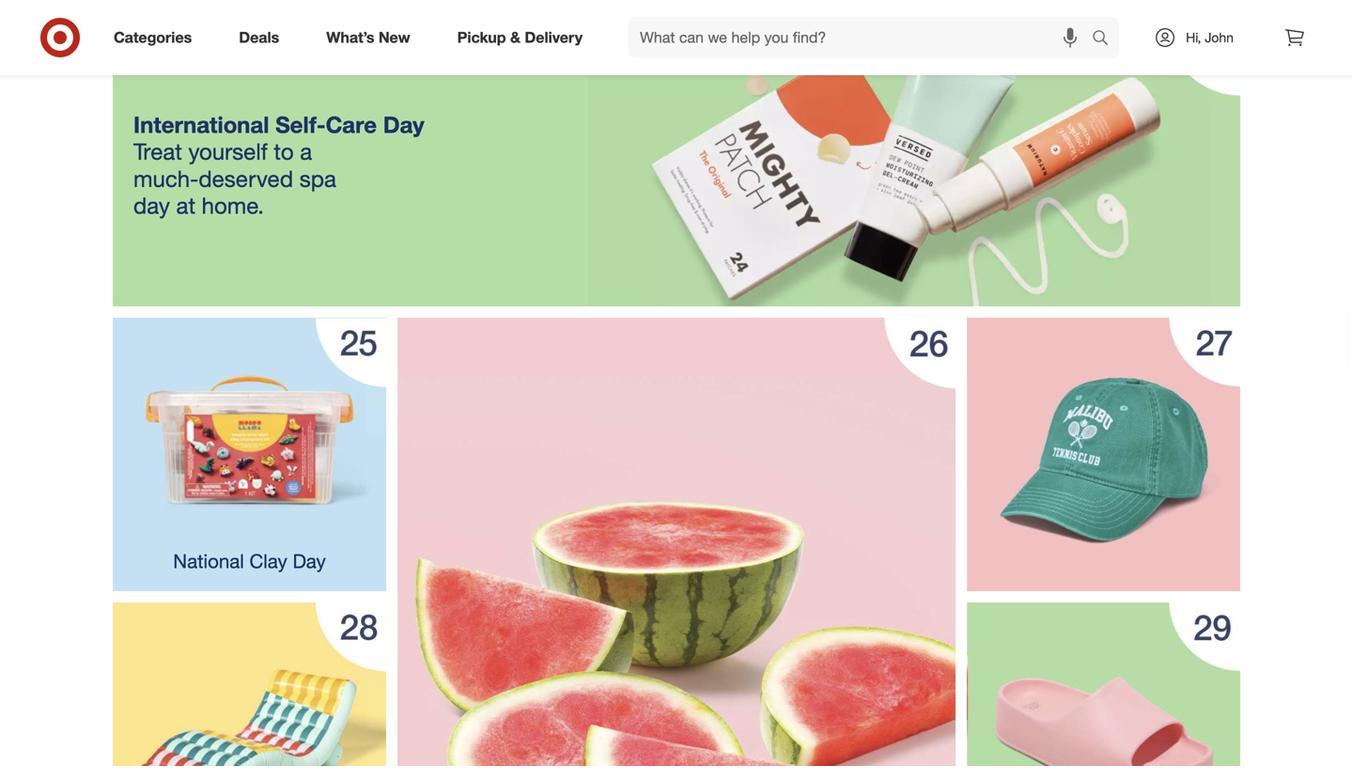 Task type: describe. For each thing, give the bounding box(es) containing it.
clay
[[250, 550, 287, 573]]

&
[[510, 28, 521, 47]]

international self-care day treat yourself to a much-deserved spa day at home.
[[133, 111, 431, 219]]

what's
[[326, 28, 375, 47]]

national clay day button
[[113, 318, 386, 766]]

pickup & delivery
[[457, 28, 583, 47]]

international
[[133, 111, 269, 138]]

what's new link
[[310, 17, 434, 58]]

categories
[[114, 28, 192, 47]]

hero cosmetics mighty patch original acne pimple patches - 24ct, versed dew point moisturizing gel-cream - 2 fl oz , avatara chill out face mask - 0.71 fl oz, loops sunrise service brightening mask - 1.058oz, naturium vitamin c complex serum - 1 fl oz image
[[113, 24, 1241, 306]]

what's new
[[326, 28, 410, 47]]

deals link
[[223, 17, 303, 58]]

day inside international self-care day treat yourself to a much-deserved spa day at home.
[[383, 111, 425, 138]]

search
[[1084, 30, 1129, 48]]

treat
[[133, 138, 182, 165]]

pickup
[[457, 28, 506, 47]]

categories link
[[98, 17, 215, 58]]

much-
[[133, 165, 199, 192]]

new
[[379, 28, 410, 47]]



Task type: vqa. For each thing, say whether or not it's contained in the screenshot.
leftmost bottles
no



Task type: locate. For each thing, give the bounding box(es) containing it.
spa
[[300, 165, 336, 192]]

at
[[176, 192, 196, 219]]

a
[[300, 138, 312, 165]]

self-
[[276, 111, 326, 138]]

national clay day
[[173, 550, 326, 573]]

deals
[[239, 28, 279, 47]]

deserved
[[199, 165, 293, 192]]

yourself
[[188, 138, 268, 165]]

john
[[1205, 29, 1234, 46]]

0 vertical spatial day
[[383, 111, 425, 138]]

What can we help you find? suggestions appear below search field
[[629, 17, 1097, 58]]

pickup & delivery link
[[441, 17, 606, 58]]

day inside button
[[293, 550, 326, 573]]

care
[[326, 111, 377, 138]]

national
[[173, 550, 244, 573]]

0 horizontal spatial day
[[293, 550, 326, 573]]

day right clay
[[293, 550, 326, 573]]

to
[[274, 138, 294, 165]]

1 vertical spatial day
[[293, 550, 326, 573]]

search button
[[1084, 17, 1129, 62]]

day right care
[[383, 111, 425, 138]]

hi, john
[[1186, 29, 1234, 46]]

1 horizontal spatial day
[[383, 111, 425, 138]]

day
[[383, 111, 425, 138], [293, 550, 326, 573]]

day
[[133, 192, 170, 219]]

hi,
[[1186, 29, 1202, 46]]

delivery
[[525, 28, 583, 47]]

home.
[[202, 192, 264, 219]]



